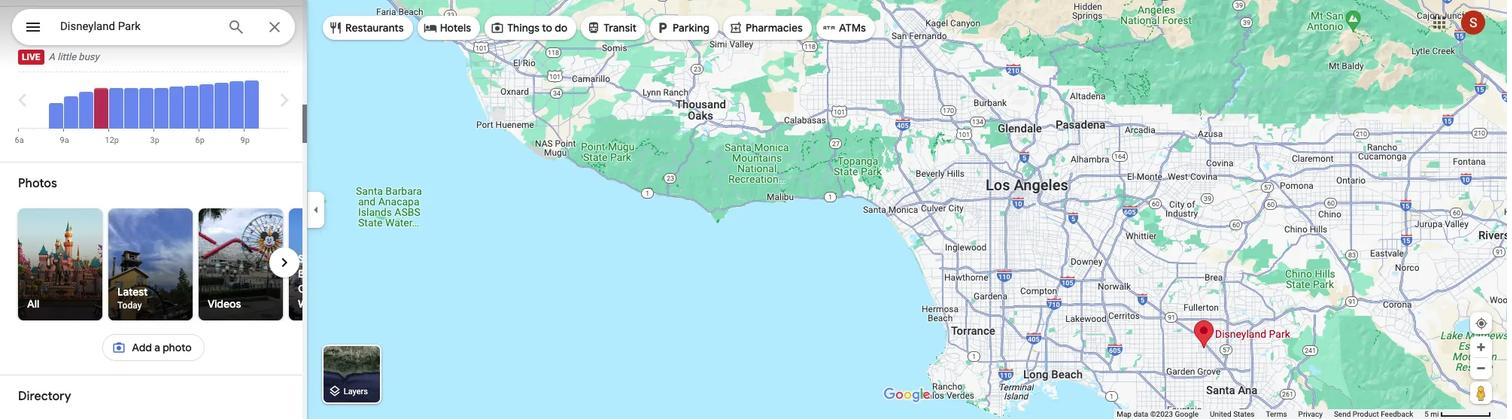 Task type: describe. For each thing, give the bounding box(es) containing it.
currently 76% busy, usually 74% busy. image
[[94, 76, 108, 129]]

3p
[[150, 136, 159, 146]]

76% image
[[94, 88, 108, 129]]

map data ©2023 google
[[1117, 410, 1199, 418]]

popular
[[18, 21, 60, 36]]

0% busy at 11 pm. image
[[274, 76, 289, 129]]

things to do button
[[485, 10, 577, 46]]

a little busy
[[49, 52, 99, 63]]

9p
[[240, 136, 250, 146]]

parking button
[[650, 10, 719, 46]]

show your location image
[[1475, 317, 1489, 330]]

pharmacies button
[[723, 10, 812, 46]]

 search field
[[12, 9, 295, 48]]

77% busy at 3 pm. image
[[150, 76, 168, 146]]

atms
[[839, 21, 866, 35]]

2 77% busy at 1 pm. image from the top
[[124, 88, 138, 129]]

little
[[57, 52, 76, 63]]

sleeping beauty castle walkthrough button
[[289, 209, 373, 321]]

add a photo button
[[103, 330, 204, 366]]

do
[[555, 21, 568, 35]]

united
[[1210, 410, 1232, 418]]

things to do
[[507, 21, 568, 35]]

2 69% busy at 10 am. image from the top
[[79, 92, 93, 129]]

parking
[[673, 21, 710, 35]]

walkthrough
[[298, 298, 361, 311]]

6a
[[15, 136, 24, 146]]

2 89% busy at 8 pm. image from the top
[[229, 81, 243, 129]]

12p
[[105, 136, 119, 146]]

united states button
[[1210, 409, 1255, 419]]

google
[[1175, 410, 1199, 418]]

transit button
[[581, 10, 646, 46]]

mi
[[1431, 410, 1439, 418]]

2 48% busy at 8 am. image from the top
[[49, 103, 63, 129]]

5
[[1425, 410, 1429, 418]]

 button
[[12, 9, 54, 48]]

zoom in image
[[1476, 342, 1487, 353]]

83% busy at 6 pm. image
[[195, 76, 213, 146]]

latest
[[117, 286, 148, 299]]

sleeping beauty castle walkthrough
[[298, 252, 361, 311]]

latest today
[[117, 286, 148, 311]]

states
[[1234, 410, 1255, 418]]

hotels button
[[417, 10, 480, 46]]

popular times at disneyland park region
[[0, 7, 307, 146]]

product
[[1353, 410, 1379, 418]]

united states
[[1210, 410, 1255, 418]]

add a photo
[[132, 341, 192, 355]]

atms button
[[817, 10, 875, 46]]

2 81% busy at 5 pm. image from the top
[[184, 86, 198, 129]]

videos
[[208, 298, 241, 311]]

feedback
[[1381, 410, 1414, 418]]

collapse side panel image
[[308, 201, 324, 218]]

0% busy at 6 am. image
[[15, 76, 33, 146]]

©2023
[[1151, 410, 1173, 418]]

6p
[[195, 136, 205, 146]]

1 86% busy at 7 pm. image from the top
[[214, 76, 228, 129]]

all
[[27, 298, 39, 311]]

Disneyland Park field
[[12, 9, 295, 45]]

1 89% busy at 8 pm. image from the top
[[229, 76, 243, 129]]

terms button
[[1266, 409, 1287, 419]]

live
[[22, 52, 40, 63]]

pharmacies
[[746, 21, 803, 35]]

send product feedback
[[1334, 410, 1414, 418]]

today
[[117, 301, 142, 311]]

restaurants
[[345, 21, 404, 35]]

photos of disneyland park region
[[0, 205, 1186, 321]]

google account: sheryl atherton  
(sheryl.atherton@adept.ai) image
[[1462, 10, 1486, 34]]



Task type: locate. For each thing, give the bounding box(es) containing it.
castle
[[298, 283, 329, 296]]

layers
[[344, 387, 368, 397]]

sleeping
[[298, 252, 340, 266]]

0% busy at 7 am. image
[[33, 76, 48, 129]]

1 77% busy at 2 pm. image from the top
[[139, 76, 153, 129]]

a
[[154, 341, 160, 355]]

1 48% busy at 8 am. image from the top
[[49, 76, 63, 129]]

79% busy at 4 pm. image
[[169, 76, 183, 129], [169, 87, 183, 129]]

5 mi
[[1425, 410, 1439, 418]]

0% busy at 10 pm. image
[[259, 76, 274, 129]]

directory
[[18, 389, 71, 404]]

send product feedback button
[[1334, 409, 1414, 419]]


[[24, 17, 42, 38]]

48% busy at 8 am. image
[[49, 76, 63, 129], [49, 103, 63, 129]]

None field
[[60, 17, 215, 35]]

81% busy at 5 pm. image
[[184, 76, 198, 129], [184, 86, 198, 129]]

footer inside 'google maps' element
[[1117, 409, 1425, 419]]

footer
[[1117, 409, 1425, 419]]

popular times
[[18, 21, 95, 36]]

restaurants button
[[323, 10, 413, 46]]

76% busy at 12 pm. image
[[105, 76, 123, 146]]

2 79% busy at 4 pm. image from the top
[[169, 87, 183, 129]]

send
[[1334, 410, 1351, 418]]

times
[[63, 21, 95, 36]]

next photo image
[[275, 254, 294, 272]]

hotels
[[440, 21, 471, 35]]

1 81% busy at 5 pm. image from the top
[[184, 76, 198, 129]]

77% busy at 2 pm. image
[[139, 76, 153, 129], [139, 88, 153, 129]]

map
[[1117, 410, 1132, 418]]

add
[[132, 341, 152, 355]]

1 77% busy at 1 pm. image from the top
[[124, 76, 138, 129]]

91% busy at 9 pm. image
[[240, 76, 259, 146]]

89% busy at 8 pm. image
[[229, 76, 243, 129], [229, 81, 243, 129]]

data
[[1134, 410, 1149, 418]]

google maps element
[[0, 0, 1507, 419]]

photos
[[18, 176, 57, 191]]

add a photo image
[[112, 341, 126, 355]]

zoom out image
[[1476, 363, 1487, 374]]

69% busy at 10 am. image left currently 76% busy, usually 74% busy. image
[[79, 76, 93, 129]]

9a
[[60, 136, 69, 146]]

privacy button
[[1299, 409, 1323, 419]]

show street view coverage image
[[1471, 382, 1492, 404]]

61% busy at 9 am. image
[[60, 76, 78, 146]]

5 mi button
[[1425, 410, 1492, 418]]

to
[[542, 21, 552, 35]]

footer containing map data ©2023 google
[[1117, 409, 1425, 419]]

none field inside disneyland park field
[[60, 17, 215, 35]]

2 86% busy at 7 pm. image from the top
[[214, 83, 228, 129]]

69% busy at 10 am. image left 76% image at the left of page
[[79, 92, 93, 129]]

a
[[49, 52, 55, 63]]

videos button
[[141, 209, 341, 321]]

69% busy at 10 am. image
[[79, 76, 93, 129], [79, 92, 93, 129]]

busy
[[79, 52, 99, 63]]

2 77% busy at 2 pm. image from the top
[[139, 88, 153, 129]]

all button
[[0, 209, 143, 321]]

1 69% busy at 10 am. image from the top
[[79, 76, 93, 129]]

terms
[[1266, 410, 1287, 418]]

things
[[507, 21, 540, 35]]

privacy
[[1299, 410, 1323, 418]]

photo
[[163, 341, 192, 355]]

beauty
[[298, 268, 333, 281]]

transit
[[604, 21, 637, 35]]

77% busy at 1 pm. image
[[124, 76, 138, 129], [124, 88, 138, 129]]

1 79% busy at 4 pm. image from the top
[[169, 76, 183, 129]]

86% busy at 7 pm. image
[[214, 76, 228, 129], [214, 83, 228, 129]]



Task type: vqa. For each thing, say whether or not it's contained in the screenshot.
1st 69% busy at 10 am. image from the top
yes



